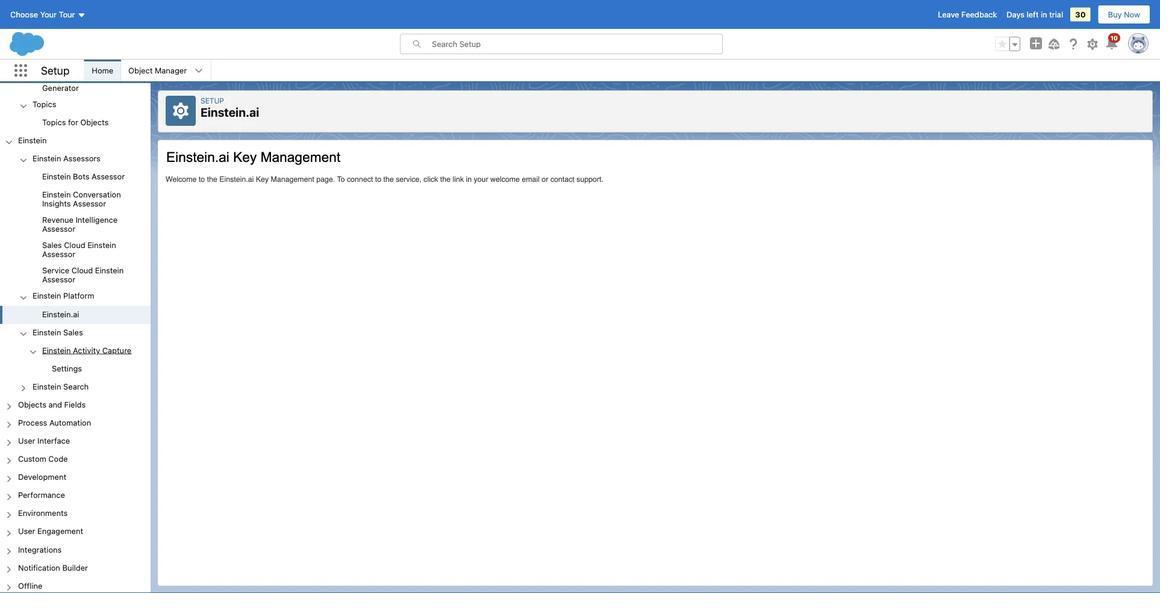 Task type: locate. For each thing, give the bounding box(es) containing it.
setup
[[41, 64, 70, 77], [201, 96, 224, 105]]

einstein down revenue intelligence assessor link
[[88, 241, 116, 250]]

group containing einstein bots assessor
[[0, 169, 151, 288]]

einstein
[[18, 136, 47, 145], [33, 154, 61, 163], [42, 172, 71, 181], [42, 190, 71, 199], [88, 241, 116, 250], [95, 266, 124, 275], [33, 292, 61, 301], [33, 328, 61, 337], [42, 346, 71, 355], [33, 382, 61, 391]]

leave
[[939, 10, 960, 19]]

buy now
[[1109, 10, 1141, 19]]

left
[[1027, 10, 1039, 19]]

einstein down topics 'link'
[[18, 136, 47, 145]]

einstein sales
[[33, 328, 83, 337]]

development
[[18, 473, 66, 482]]

topics left for
[[42, 118, 66, 127]]

performance link
[[18, 491, 65, 502]]

einstein platform link
[[33, 292, 94, 302]]

1 vertical spatial objects
[[18, 400, 46, 409]]

intelligence
[[76, 216, 118, 225]]

environments
[[18, 509, 68, 518]]

topics for topics for objects
[[42, 118, 66, 127]]

web-
[[42, 74, 62, 83]]

assessor inside service cloud einstein assessor
[[42, 275, 75, 284]]

einstein.ai down setup link
[[201, 105, 259, 119]]

engagement
[[37, 527, 83, 536]]

einstein inside einstein bots assessor link
[[42, 172, 71, 181]]

einstein inside the sales cloud einstein assessor
[[88, 241, 116, 250]]

einstein inside einstein platform link
[[33, 292, 61, 301]]

choose your tour button
[[10, 5, 86, 24]]

user up the integrations
[[18, 527, 35, 536]]

sales up service
[[42, 241, 62, 250]]

einstein inside einstein activity capture link
[[42, 346, 71, 355]]

einstein.ai link
[[42, 310, 79, 321]]

days left in trial
[[1007, 10, 1064, 19]]

cloud
[[64, 241, 85, 250], [72, 266, 93, 275]]

cloud inside service cloud einstein assessor
[[72, 266, 93, 275]]

topics link
[[33, 100, 56, 111]]

setup for setup
[[41, 64, 70, 77]]

einstein down einstein sales link
[[42, 346, 71, 355]]

1 vertical spatial topics
[[42, 118, 66, 127]]

0 horizontal spatial einstein.ai
[[42, 310, 79, 319]]

choose your tour
[[10, 10, 75, 19]]

service
[[42, 266, 69, 275]]

Search Setup text field
[[432, 34, 723, 54]]

einstein inside einstein conversation insights assessor
[[42, 190, 71, 199]]

sales down einstein.ai tree item
[[63, 328, 83, 337]]

einstein down the einstein assessors link
[[42, 172, 71, 181]]

assessor inside einstein conversation insights assessor
[[73, 199, 106, 208]]

assessor for einstein conversation insights assessor
[[73, 199, 106, 208]]

custom code link
[[18, 455, 68, 466]]

assessor up einstein platform
[[42, 275, 75, 284]]

group
[[0, 0, 151, 132], [996, 37, 1021, 51], [0, 150, 151, 397], [0, 169, 151, 288]]

cloud for service
[[72, 266, 93, 275]]

process automation link
[[18, 418, 91, 429]]

assessor inside the sales cloud einstein assessor
[[42, 250, 75, 259]]

einstein down the einstein.ai link
[[33, 328, 61, 337]]

einstein.ai down einstein platform link
[[42, 310, 79, 319]]

search
[[63, 382, 89, 391]]

assessor down insights
[[42, 225, 75, 234]]

einstein up revenue
[[42, 190, 71, 199]]

cloud down the sales cloud einstein assessor
[[72, 266, 93, 275]]

1 user from the top
[[18, 437, 35, 446]]

interface
[[37, 437, 70, 446]]

notification builder link
[[18, 564, 88, 574]]

0 vertical spatial sales
[[42, 241, 62, 250]]

1 vertical spatial user
[[18, 527, 35, 536]]

einstein for einstein search
[[33, 382, 61, 391]]

conversation
[[73, 190, 121, 199]]

object
[[128, 66, 153, 75]]

leave feedback link
[[939, 10, 998, 19]]

assessor inside revenue intelligence assessor
[[42, 225, 75, 234]]

now
[[1125, 10, 1141, 19]]

objects up process
[[18, 400, 46, 409]]

sales inside tree item
[[63, 328, 83, 337]]

assessor
[[92, 172, 125, 181], [73, 199, 106, 208], [42, 225, 75, 234], [42, 250, 75, 259], [42, 275, 75, 284]]

1 vertical spatial setup
[[201, 96, 224, 105]]

0 vertical spatial einstein.ai
[[201, 105, 259, 119]]

einstein for einstein platform
[[33, 292, 61, 301]]

0 horizontal spatial sales
[[42, 241, 62, 250]]

einstein down einstein link
[[33, 154, 61, 163]]

einstein up the einstein.ai link
[[33, 292, 61, 301]]

0 vertical spatial topics
[[33, 100, 56, 109]]

topics for objects link
[[42, 118, 109, 129]]

cloud inside the sales cloud einstein assessor
[[64, 241, 85, 250]]

custom code
[[18, 455, 68, 464]]

0 vertical spatial cloud
[[64, 241, 85, 250]]

sales inside the sales cloud einstein assessor
[[42, 241, 62, 250]]

topics for topics 'link'
[[33, 100, 56, 109]]

cloud down revenue intelligence assessor on the left top of the page
[[64, 241, 85, 250]]

settings
[[52, 364, 82, 373]]

1 horizontal spatial setup
[[201, 96, 224, 105]]

object manager
[[128, 66, 187, 75]]

user
[[18, 437, 35, 446], [18, 527, 35, 536]]

user for user interface
[[18, 437, 35, 446]]

home link
[[85, 60, 121, 81]]

einstein down sales cloud einstein assessor link
[[95, 266, 124, 275]]

2 user from the top
[[18, 527, 35, 536]]

user engagement link
[[18, 527, 83, 538]]

trial
[[1050, 10, 1064, 19]]

0 vertical spatial setup
[[41, 64, 70, 77]]

buy now button
[[1099, 5, 1151, 24]]

einstein assessors tree item
[[0, 150, 151, 288]]

assessor up service
[[42, 250, 75, 259]]

1 horizontal spatial sales
[[63, 328, 83, 337]]

einstein.ai
[[201, 105, 259, 119], [42, 310, 79, 319]]

objects and fields link
[[18, 400, 86, 411]]

setup for setup einstein.ai
[[201, 96, 224, 105]]

objects right for
[[80, 118, 109, 127]]

platform
[[63, 292, 94, 301]]

einstein for einstein activity capture
[[42, 346, 71, 355]]

einstein search link
[[33, 382, 89, 393]]

einstein inside einstein sales link
[[33, 328, 61, 337]]

0 horizontal spatial setup
[[41, 64, 70, 77]]

1 vertical spatial sales
[[63, 328, 83, 337]]

setup einstein.ai
[[201, 96, 259, 119]]

objects and fields
[[18, 400, 86, 409]]

einstein inside "einstein search" link
[[33, 382, 61, 391]]

einstein platform
[[33, 292, 94, 301]]

objects
[[80, 118, 109, 127], [18, 400, 46, 409]]

performance
[[18, 491, 65, 500]]

settings link
[[52, 364, 82, 375]]

development link
[[18, 473, 66, 484]]

object manager link
[[121, 60, 194, 81]]

group containing web-to-case html generator
[[0, 0, 151, 132]]

einstein inside service cloud einstein assessor
[[95, 266, 124, 275]]

topics down "generator"
[[33, 100, 56, 109]]

assessor up intelligence
[[73, 199, 106, 208]]

0 vertical spatial objects
[[80, 118, 109, 127]]

code
[[48, 455, 68, 464]]

user interface
[[18, 437, 70, 446]]

einstein inside the einstein assessors link
[[33, 154, 61, 163]]

feedback
[[962, 10, 998, 19]]

1 vertical spatial einstein.ai
[[42, 310, 79, 319]]

1 horizontal spatial objects
[[80, 118, 109, 127]]

1 vertical spatial cloud
[[72, 266, 93, 275]]

0 vertical spatial user
[[18, 437, 35, 446]]

setup link
[[201, 96, 224, 105]]

objects inside topics tree item
[[80, 118, 109, 127]]

einstein up objects and fields
[[33, 382, 61, 391]]

setup inside setup einstein.ai
[[201, 96, 224, 105]]

einstein.ai inside tree item
[[42, 310, 79, 319]]

user up custom
[[18, 437, 35, 446]]



Task type: describe. For each thing, give the bounding box(es) containing it.
assessors
[[63, 154, 101, 163]]

10 button
[[1106, 33, 1121, 51]]

home
[[92, 66, 113, 75]]

einstein conversation insights assessor
[[42, 190, 121, 208]]

web-to-case html generator link
[[42, 74, 151, 92]]

for
[[68, 118, 78, 127]]

einstein tree item
[[0, 132, 151, 397]]

web-to-case html generator
[[42, 74, 115, 92]]

assessor for sales cloud einstein assessor
[[42, 250, 75, 259]]

revenue intelligence assessor link
[[42, 216, 151, 234]]

einstein activity capture link
[[42, 346, 132, 357]]

group containing einstein assessors
[[0, 150, 151, 397]]

einstein bots assessor link
[[42, 172, 125, 183]]

offline link
[[18, 582, 42, 593]]

einstein assessors
[[33, 154, 101, 163]]

builder
[[62, 564, 88, 573]]

cloud for sales
[[64, 241, 85, 250]]

einstein.ai tree item
[[0, 306, 151, 324]]

environments link
[[18, 509, 68, 520]]

bots
[[73, 172, 89, 181]]

notification
[[18, 564, 60, 573]]

your
[[40, 10, 57, 19]]

user engagement
[[18, 527, 83, 536]]

generator
[[42, 83, 79, 92]]

sales cloud einstein assessor link
[[42, 241, 151, 259]]

service cloud einstein assessor
[[42, 266, 124, 284]]

notification builder
[[18, 564, 88, 573]]

einstein conversation insights assessor link
[[42, 190, 151, 208]]

tour
[[59, 10, 75, 19]]

0 horizontal spatial objects
[[18, 400, 46, 409]]

einstein activity capture tree item
[[0, 342, 151, 379]]

service cloud einstein assessor link
[[42, 266, 151, 284]]

capture
[[102, 346, 132, 355]]

einstein for einstein assessors
[[33, 154, 61, 163]]

sales cloud einstein assessor
[[42, 241, 116, 259]]

1 horizontal spatial einstein.ai
[[201, 105, 259, 119]]

process
[[18, 418, 47, 428]]

einstein for einstein link
[[18, 136, 47, 145]]

buy
[[1109, 10, 1123, 19]]

einstein assessors link
[[33, 154, 101, 165]]

einstein bots assessor
[[42, 172, 125, 181]]

integrations link
[[18, 545, 62, 556]]

einstein for einstein sales
[[33, 328, 61, 337]]

custom
[[18, 455, 46, 464]]

topics for objects
[[42, 118, 109, 127]]

activity
[[73, 346, 100, 355]]

fields
[[64, 400, 86, 409]]

einstein search
[[33, 382, 89, 391]]

user for user engagement
[[18, 527, 35, 536]]

30
[[1076, 10, 1087, 19]]

assessor up conversation
[[92, 172, 125, 181]]

automation
[[49, 418, 91, 428]]

user interface link
[[18, 437, 70, 448]]

leave feedback
[[939, 10, 998, 19]]

einstein link
[[18, 136, 47, 147]]

revenue
[[42, 216, 73, 225]]

einstein sales tree item
[[0, 324, 151, 379]]

and
[[49, 400, 62, 409]]

days
[[1007, 10, 1025, 19]]

einstein for einstein conversation insights assessor
[[42, 190, 71, 199]]

revenue intelligence assessor
[[42, 216, 118, 234]]

topics tree item
[[0, 96, 151, 132]]

einstein activity capture
[[42, 346, 132, 355]]

integrations
[[18, 545, 62, 554]]

process automation
[[18, 418, 91, 428]]

einstein for einstein bots assessor
[[42, 172, 71, 181]]

assessor for service cloud einstein assessor
[[42, 275, 75, 284]]

insights
[[42, 199, 71, 208]]

10
[[1111, 34, 1119, 41]]

html
[[94, 74, 115, 83]]

case
[[73, 74, 91, 83]]

choose
[[10, 10, 38, 19]]

einstein platform tree item
[[0, 288, 151, 324]]

offline
[[18, 582, 42, 591]]

einstein sales link
[[33, 328, 83, 339]]

in
[[1042, 10, 1048, 19]]

to-
[[62, 74, 73, 83]]



Task type: vqa. For each thing, say whether or not it's contained in the screenshot.
The User in User Interface Link
no



